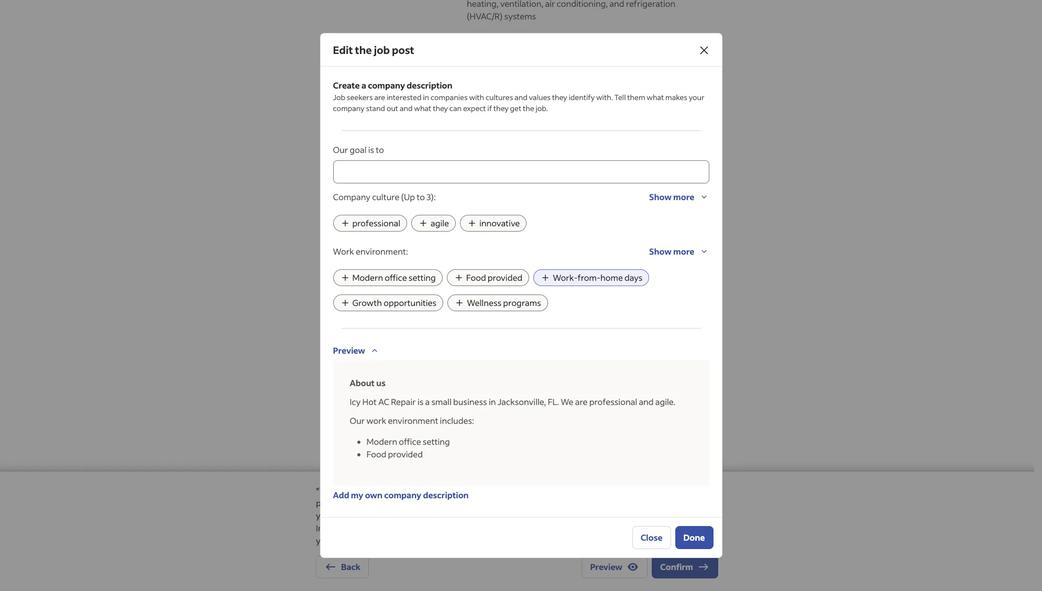 Task type: vqa. For each thing, say whether or not it's contained in the screenshot.
It
yes



Task type: describe. For each thing, give the bounding box(es) containing it.
candidates must be authorized to work in the united states.
[[467, 567, 670, 590]]

make
[[484, 36, 505, 47]]

business
[[453, 396, 487, 407]]

for inside '- diagnose and troubleshoot equipment malfunctions and make necessary repairs - conduct routine inspections and preventive maintenance on hvac/r systems - install, repair, and maintain hvac/r equipment such as furnaces, air conditioners, heat pumps, boilers, and refrigeration units - test hvac/r systems for proper functioning and ensure compliance with safety and environmental regulations - follow blueprints, schematics, and technical manuals to perform installations and repairs - maintain accurate records of work performed and materials used'
[[556, 111, 567, 122]]

to inside candidates must be authorized to work in the united states.
[[590, 567, 598, 578]]

email
[[557, 394, 577, 405]]

6 - from the top
[[467, 174, 471, 185]]

add optional information button
[[459, 202, 702, 225]]

show for innovative
[[650, 191, 672, 202]]

a left small
[[425, 396, 430, 407]]

candidates for candidates must be authorized to work in the united states.
[[467, 567, 511, 578]]

1 horizontal spatial food
[[466, 272, 486, 283]]

our for our work environment includes:
[[350, 415, 365, 426]]

0 horizontal spatial it
[[490, 185, 494, 192]]

technical
[[607, 149, 642, 160]]

to inside '. you consent to indeed informing a user that you have opened, viewed or made a decision regarding the user's application.'
[[593, 523, 601, 534]]

with inside 'no, people with a criminal record are not encouraged to apply'
[[510, 500, 527, 511]]

1 horizontal spatial that
[[493, 497, 509, 508]]

and down interested
[[400, 103, 413, 113]]

an inside this is an openai-powered job description. it uses information from your job, including job title, (hvac service technician) and your location, (jacksonville, fl). by using the content, you adopt it as your own and are responsible for making it true, appropriate and compliant with applicable laws.
[[486, 156, 494, 164]]

you inside this is an openai-powered job description. it uses information from your job, including job title, (hvac service technician) and your location, (jacksonville, fl). by using the content, you adopt it as your own and are responsible for making it true, appropriate and compliant with applicable laws.
[[541, 175, 552, 183]]

can
[[450, 103, 462, 113]]

5 - from the top
[[467, 149, 471, 160]]

and up '. you consent to indeed informing a user that you have opened, viewed or made a decision regarding the user's application.'
[[511, 510, 525, 521]]

application updates also send an individual email update each time someone applies.
[[333, 381, 646, 418]]

regulations
[[467, 136, 511, 147]]

0 horizontal spatial preview button
[[333, 341, 380, 360]]

company culture (up to 3):
[[333, 191, 436, 202]]

create
[[623, 230, 647, 241]]

location
[[382, 566, 415, 577]]

applications inside *the numbers provided are estimates based on past performance and do not guarantee future performance. by selecting confirm, you agree that you have reviewed and edited this job post to reflect your requirements, and that this job will be posted and applications will be processed in accordance with indeed's
[[527, 510, 574, 521]]

setting for modern office setting food provided
[[423, 436, 450, 447]]

chevron up image
[[370, 345, 380, 356]]

your up (jacksonville,
[[664, 156, 677, 164]]

helps
[[515, 230, 536, 241]]

jacksonville, inside in jacksonville, fl to receive an estimated 2 applications*
[[559, 94, 603, 104]]

our goal is to
[[333, 144, 384, 155]]

an inside application updates also send an individual email update each time someone applies.
[[506, 394, 516, 405]]

in inside candidates must be authorized to work in the united states.
[[621, 567, 628, 578]]

quality
[[550, 242, 577, 253]]

the up create
[[355, 43, 372, 57]]

job up using
[[495, 166, 504, 174]]

wellness programs
[[467, 297, 541, 308]]

the inside this is an openai-powered job description. it uses information from your job, including job title, (hvac service technician) and your location, (jacksonville, fl). by using the content, you adopt it as your own and are responsible for making it true, appropriate and compliant with applicable laws.
[[505, 175, 515, 183]]

indeed's
[[316, 523, 349, 534]]

repair
[[391, 396, 416, 407]]

us
[[377, 377, 386, 388]]

0 vertical spatial professional
[[353, 218, 400, 229]]

such
[[653, 73, 671, 84]]

applies.
[[505, 407, 534, 418]]

company description
[[333, 207, 419, 218]]

2 vertical spatial hvac/r
[[490, 111, 521, 122]]

0 horizontal spatial is
[[368, 144, 374, 155]]

and up the environmental
[[644, 111, 659, 122]]

0 vertical spatial hvac/r
[[531, 61, 562, 72]]

1 horizontal spatial preview button
[[582, 556, 648, 579]]

work inside '- diagnose and troubleshoot equipment malfunctions and make necessary repairs - conduct routine inspections and preventive maintenance on hvac/r systems - install, repair, and maintain hvac/r equipment such as furnaces, air conditioners, heat pumps, boilers, and refrigeration units - test hvac/r systems for proper functioning and ensure compliance with safety and environmental regulations - follow blueprints, schematics, and technical manuals to perform installations and repairs - maintain accurate records of work performed and materials used'
[[585, 174, 605, 185]]

tell
[[615, 92, 626, 102]]

1 vertical spatial hvac/r
[[577, 73, 607, 84]]

edit require resume image
[[681, 353, 694, 366]]

and up applicable
[[614, 175, 625, 183]]

1 horizontal spatial repairs
[[576, 161, 603, 172]]

each
[[608, 394, 627, 405]]

and up technician)
[[590, 149, 605, 160]]

to inside in jacksonville, fl to receive an estimated 2 applications*
[[615, 94, 622, 104]]

you inside "candidates contact you (phone)"
[[412, 466, 427, 477]]

as inside this is an openai-powered job description. it uses information from your job, including job title, (hvac service technician) and your location, (jacksonville, fl). by using the content, you adopt it as your own and are responsible for making it true, appropriate and compliant with applicable laws.
[[577, 175, 584, 183]]

contact for candidates contact you (email)
[[380, 432, 411, 443]]

to left 3):
[[417, 191, 425, 202]]

edit require resume element
[[459, 349, 702, 372]]

2 horizontal spatial be
[[590, 510, 600, 521]]

interested
[[387, 92, 422, 102]]

the inside candidates must be authorized to work in the united states.
[[630, 567, 643, 578]]

must
[[513, 567, 532, 578]]

more for innovative
[[674, 191, 695, 202]]

and up conduct
[[467, 36, 482, 47]]

(jacksonville,
[[650, 166, 688, 174]]

apply
[[477, 513, 498, 524]]

1 horizontal spatial they
[[494, 103, 509, 113]]

done button
[[675, 526, 714, 549]]

1 horizontal spatial is
[[418, 396, 424, 407]]

0 horizontal spatial they
[[433, 103, 448, 113]]

a left user
[[671, 523, 676, 534]]

are right we
[[575, 396, 588, 407]]

2 will from the left
[[576, 510, 589, 521]]

edit receive applications by image
[[681, 326, 694, 338]]

pumps,
[[599, 86, 627, 97]]

0 horizontal spatial resume
[[366, 353, 396, 364]]

seekers
[[347, 92, 373, 102]]

your inside *the numbers provided are estimates based on past performance and do not guarantee future performance. by selecting confirm, you agree that you have reviewed and edited this job post to reflect your requirements, and that this job will be posted and applications will be processed in accordance with indeed's
[[316, 510, 334, 521]]

0 horizontal spatial be
[[470, 510, 480, 521]]

guarantee
[[614, 485, 654, 496]]

2 horizontal spatial they
[[552, 92, 568, 102]]

description inside create a company description job seekers are interested in companies with cultures and values they identify with. tell them what makes your company stand out and what they can expect if they get the job.
[[407, 80, 453, 91]]

0 vertical spatial repairs
[[547, 36, 574, 47]]

and up necessary at the top
[[511, 23, 526, 34]]

candidates contact you (email)
[[333, 432, 427, 456]]

1 horizontal spatial it
[[572, 175, 576, 183]]

chevron down image
[[699, 246, 709, 257]]

to inside 'no, people with a criminal record are not encouraged to apply'
[[467, 513, 475, 524]]

add for add my own company description
[[333, 490, 349, 501]]

0 vertical spatial provided
[[488, 272, 523, 283]]

own inside button
[[365, 490, 383, 501]]

candidates contact you (phone)
[[333, 466, 427, 490]]

to inside edit require resume element
[[513, 354, 522, 365]]

you down past
[[511, 497, 525, 508]]

on inside '- diagnose and troubleshoot equipment malfunctions and make necessary repairs - conduct routine inspections and preventive maintenance on hvac/r systems - install, repair, and maintain hvac/r equipment such as furnaces, air conditioners, heat pumps, boilers, and refrigeration units - test hvac/r systems for proper functioning and ensure compliance with safety and environmental regulations - follow blueprints, schematics, and technical manuals to perform installations and repairs - maintain accurate records of work performed and materials used'
[[520, 61, 530, 72]]

about us
[[350, 377, 386, 388]]

identify
[[569, 92, 595, 102]]

add optional information
[[482, 208, 579, 219]]

have inside *the numbers provided are estimates based on past performance and do not guarantee future performance. by selecting confirm, you agree that you have reviewed and edited this job post to reflect your requirements, and that this job will be posted and applications will be processed in accordance with indeed's
[[527, 497, 545, 508]]

performed
[[606, 174, 648, 185]]

show more button for innovative
[[650, 188, 709, 207]]

in inside create a company description job seekers are interested in companies with cultures and values they identify with. tell them what makes your company stand out and what they can expect if they get the job.
[[423, 92, 429, 102]]

your down uses on the top of the page
[[609, 166, 622, 174]]

if
[[488, 103, 492, 113]]

you inside this feature helps you easily and quickly create a company description to attract quality candidates.
[[538, 230, 552, 241]]

be inside candidates must be authorized to work in the united states.
[[534, 567, 544, 578]]

maintain
[[541, 73, 575, 84]]

information inside button
[[533, 208, 579, 219]]

preview inside edit the job post dialog
[[333, 345, 365, 356]]

and down proper
[[586, 124, 601, 135]]

making
[[467, 185, 489, 192]]

home
[[601, 272, 623, 283]]

you inside '. you consent to indeed informing a user that you have opened, viewed or made a decision regarding the user's application.'
[[316, 535, 331, 546]]

a inside 'no, people with a criminal record are not encouraged to apply'
[[529, 500, 534, 511]]

also
[[467, 394, 484, 405]]

and down uses on the top of the page
[[596, 166, 607, 174]]

culture
[[372, 191, 400, 202]]

close image
[[698, 44, 711, 57]]

(phone)
[[333, 479, 365, 490]]

(up
[[401, 191, 415, 202]]

for inside this is an openai-powered job description. it uses information from your job, including job title, (hvac service technician) and your location, (jacksonville, fl). by using the content, you adopt it as your own and are responsible for making it true, appropriate and compliant with applicable laws.
[[672, 175, 680, 183]]

accordance
[[652, 510, 697, 521]]

boilers,
[[629, 86, 657, 97]]

and down (jacksonville,
[[650, 174, 665, 185]]

(hvac
[[519, 166, 538, 174]]

1 - from the top
[[467, 23, 471, 34]]

require resume
[[333, 353, 396, 364]]

description inside this feature helps you easily and quickly create a company description to attract quality candidates.
[[467, 242, 511, 253]]

expect
[[463, 103, 486, 113]]

adopt
[[554, 175, 571, 183]]

criminal
[[535, 500, 566, 511]]

confirm,
[[419, 497, 451, 508]]

records
[[544, 174, 573, 185]]

2
[[521, 105, 526, 115]]

icy
[[350, 396, 361, 407]]

food inside modern office setting food provided
[[367, 449, 387, 460]]

jacksonville, inside edit the job post dialog
[[498, 396, 546, 407]]

Company Goal field
[[333, 160, 709, 183]]

reviewed
[[547, 497, 583, 508]]

makes
[[666, 92, 688, 102]]

company inside this feature helps you easily and quickly create a company description to attract quality candidates.
[[655, 230, 691, 241]]

company for company culture (up to 3):
[[333, 191, 371, 202]]

selecting
[[382, 497, 417, 508]]

are inside *the numbers provided are estimates based on past performance and do not guarantee future performance. by selecting confirm, you agree that you have reviewed and edited this job post to reflect your requirements, and that this job will be posted and applications will be processed in accordance with indeed's
[[409, 485, 421, 496]]

and down selecting
[[392, 510, 406, 521]]

stand
[[366, 103, 385, 113]]

1 horizontal spatial professional
[[590, 396, 638, 407]]

2 - from the top
[[467, 48, 471, 59]]

related
[[351, 566, 380, 577]]

work inside edit the job post dialog
[[367, 415, 387, 426]]

and down the adopt
[[546, 185, 557, 192]]

by inside *the numbers provided are estimates based on past performance and do not guarantee future performance. by selecting confirm, you agree that you have reviewed and edited this job post to reflect your requirements, and that this job will be posted and applications will be processed in accordance with indeed's
[[370, 497, 380, 508]]

job down confirm,
[[442, 510, 454, 521]]

in right the also
[[489, 396, 496, 407]]

description down culture
[[373, 207, 419, 218]]

and up get
[[515, 92, 528, 102]]

states.
[[467, 579, 493, 590]]

user
[[678, 523, 695, 534]]

job right powered
[[547, 156, 556, 164]]

someone
[[467, 407, 503, 418]]

applicable
[[602, 185, 632, 192]]

edit job-related location requirements element
[[459, 561, 702, 591]]

confirm button
[[652, 556, 719, 579]]

setting for modern office setting
[[409, 272, 436, 283]]

to right goal
[[376, 144, 384, 155]]

close button
[[633, 526, 671, 549]]

edit hiring timeline image
[[681, 538, 694, 551]]

edited
[[601, 497, 625, 508]]

from-
[[578, 272, 601, 283]]

proper
[[569, 111, 595, 122]]

and down such
[[659, 86, 674, 97]]

edit for edit
[[484, 127, 500, 138]]

done
[[684, 532, 705, 543]]

encouraged
[[624, 500, 671, 511]]

and left do
[[570, 485, 585, 496]]

edit receive applications by element
[[459, 321, 702, 344]]

job.
[[536, 103, 548, 113]]

0 horizontal spatial what
[[414, 103, 432, 113]]

require
[[333, 353, 364, 364]]

agile
[[431, 218, 449, 229]]

hvac service technician
[[484, 83, 659, 104]]

chevron down image
[[699, 192, 709, 202]]

service inside the hvac service technician
[[484, 94, 510, 104]]

manuals
[[643, 149, 676, 160]]

with inside this is an openai-powered job description. it uses information from your job, including job title, (hvac service technician) and your location, (jacksonville, fl). by using the content, you adopt it as your own and are responsible for making it true, appropriate and compliant with applicable laws.
[[588, 185, 601, 192]]

feature
[[485, 230, 513, 241]]

estimated
[[484, 105, 520, 115]]

your inside create a company description job seekers are interested in companies with cultures and values they identify with. tell them what makes your company stand out and what they can expect if they get the job.
[[689, 92, 705, 102]]

and down do
[[584, 497, 599, 508]]

0 horizontal spatial applications
[[366, 326, 415, 337]]

appropriate
[[510, 185, 544, 192]]

own inside this is an openai-powered job description. it uses information from your job, including job title, (hvac service technician) and your location, (jacksonville, fl). by using the content, you adopt it as your own and are responsible for making it true, appropriate and compliant with applicable laws.
[[600, 175, 612, 183]]

1 horizontal spatial preview
[[590, 561, 623, 572]]

contact for candidates contact you (phone)
[[380, 466, 411, 477]]

1 will from the left
[[456, 510, 469, 521]]

and down schematics,
[[559, 161, 574, 172]]

post inside *the numbers provided are estimates based on past performance and do not guarantee future performance. by selecting confirm, you agree that you have reviewed and edited this job post to reflect your requirements, and that this job will be posted and applications will be processed in accordance with indeed's
[[657, 497, 674, 508]]

modern office setting food provided
[[367, 436, 450, 460]]

processed
[[602, 510, 642, 521]]

and up air
[[525, 73, 540, 84]]

0 vertical spatial systems
[[563, 61, 595, 72]]



Task type: locate. For each thing, give the bounding box(es) containing it.
our down icy on the bottom left of the page
[[350, 415, 365, 426]]

you down modern office setting food provided
[[412, 466, 427, 477]]

*the numbers provided are estimates based on past performance and do not guarantee future performance. by selecting confirm, you agree that you have reviewed and edited this job post to reflect your requirements, and that this job will be posted and applications will be processed in accordance with indeed's
[[316, 485, 716, 534]]

company up company description
[[333, 191, 371, 202]]

this inside this feature helps you easily and quickly create a company description to attract quality candidates.
[[467, 230, 483, 241]]

that inside '. you consent to indeed informing a user that you have opened, viewed or made a decision regarding the user's application.'
[[696, 523, 712, 534]]

chance
[[350, 500, 379, 511]]

it left the "true,"
[[490, 185, 494, 192]]

0 vertical spatial what
[[647, 92, 664, 102]]

2 this from the top
[[467, 230, 483, 241]]

1 vertical spatial work
[[367, 415, 387, 426]]

they
[[552, 92, 568, 102], [433, 103, 448, 113], [494, 103, 509, 113]]

1 vertical spatial jacksonville,
[[498, 396, 546, 407]]

1 horizontal spatial information
[[613, 156, 647, 164]]

0 vertical spatial contact
[[380, 432, 411, 443]]

candidates.
[[578, 242, 623, 253]]

2 vertical spatial provided
[[372, 485, 407, 496]]

safety
[[561, 124, 585, 135]]

estimates
[[423, 485, 461, 496]]

0 vertical spatial work
[[585, 174, 605, 185]]

and left preventive
[[584, 48, 599, 59]]

with up expect
[[469, 92, 484, 102]]

with right of
[[588, 185, 601, 192]]

modern
[[353, 272, 383, 283], [367, 436, 397, 447]]

close
[[641, 532, 663, 543]]

0 horizontal spatial an
[[486, 156, 494, 164]]

wellness
[[467, 297, 502, 308]]

not inside 'no, people with a criminal record are not encouraged to apply'
[[609, 500, 623, 511]]

on down routine
[[520, 61, 530, 72]]

are
[[374, 92, 385, 102], [626, 175, 635, 183], [575, 396, 588, 407], [409, 485, 421, 496], [595, 500, 608, 511]]

job inside dialog
[[374, 43, 390, 57]]

2 more from the top
[[674, 246, 695, 257]]

1 vertical spatial contact
[[380, 466, 411, 477]]

1 horizontal spatial own
[[600, 175, 612, 183]]

0 horizontal spatial jacksonville,
[[498, 396, 546, 407]]

company
[[333, 191, 371, 202], [333, 207, 371, 218]]

edit inside dialog
[[333, 43, 353, 57]]

contact up add my own company description
[[380, 466, 411, 477]]

goal
[[350, 144, 367, 155]]

1 horizontal spatial systems
[[563, 61, 595, 72]]

as up expect
[[467, 86, 476, 97]]

1 vertical spatial an
[[486, 156, 494, 164]]

provided
[[488, 272, 523, 283], [388, 449, 423, 460], [372, 485, 407, 496]]

not inside *the numbers provided are estimates based on past performance and do not guarantee future performance. by selecting confirm, you agree that you have reviewed and edited this job post to reflect your requirements, and that this job will be posted and applications will be processed in accordance with indeed's
[[599, 485, 612, 496]]

provided inside modern office setting food provided
[[388, 449, 423, 460]]

install,
[[472, 73, 497, 84]]

0 vertical spatial not
[[599, 485, 612, 496]]

systems down inspections
[[563, 61, 595, 72]]

1 horizontal spatial be
[[534, 567, 544, 578]]

resume down "edit receive applications by" element at the bottom of page
[[559, 354, 589, 365]]

0 vertical spatial our
[[333, 144, 348, 155]]

0 horizontal spatial add
[[333, 490, 349, 501]]

office for modern office setting
[[385, 272, 407, 283]]

1 vertical spatial setting
[[423, 436, 450, 447]]

the inside '. you consent to indeed informing a user that you have opened, viewed or made a decision regarding the user's application.'
[[529, 535, 542, 546]]

1 contact from the top
[[380, 432, 411, 443]]

or
[[416, 535, 424, 546]]

information
[[613, 156, 647, 164], [533, 208, 579, 219]]

1 vertical spatial as
[[577, 175, 584, 183]]

add for add optional information
[[482, 208, 498, 219]]

show more for innovative
[[650, 191, 695, 202]]

show more down responsible
[[650, 191, 695, 202]]

show more left chevron down icon
[[650, 246, 695, 257]]

back
[[341, 561, 361, 572]]

work-from-home days
[[553, 272, 643, 283]]

information inside this is an openai-powered job description. it uses information from your job, including job title, (hvac service technician) and your location, (jacksonville, fl). by using the content, you adopt it as your own and are responsible for making it true, appropriate and compliant with applicable laws.
[[613, 156, 647, 164]]

modern for modern office setting
[[353, 272, 383, 283]]

they down cultures
[[494, 103, 509, 113]]

that right user
[[696, 523, 712, 534]]

to right fl
[[615, 94, 622, 104]]

candidates for candidates contact you (email)
[[333, 432, 378, 443]]

2 show from the top
[[650, 246, 672, 257]]

to down no, at the bottom
[[467, 513, 475, 524]]

add
[[482, 208, 498, 219], [333, 490, 349, 501]]

not right do
[[599, 485, 612, 496]]

that up posted
[[493, 497, 509, 508]]

0 vertical spatial own
[[600, 175, 612, 183]]

to inside this feature helps you easily and quickly create a company description to attract quality candidates.
[[513, 242, 521, 253]]

in inside *the numbers provided are estimates based on past performance and do not guarantee future performance. by selecting confirm, you agree that you have reviewed and edited this job post to reflect your requirements, and that this job will be posted and applications will be processed in accordance with indeed's
[[644, 510, 651, 521]]

and
[[511, 23, 526, 34], [467, 36, 482, 47], [584, 48, 599, 59], [525, 73, 540, 84], [659, 86, 674, 97], [515, 92, 528, 102], [400, 103, 413, 113], [644, 111, 659, 122], [586, 124, 601, 135], [590, 149, 605, 160], [559, 161, 574, 172], [596, 166, 607, 174], [650, 174, 665, 185], [614, 175, 625, 183], [546, 185, 557, 192], [577, 230, 592, 241], [639, 396, 654, 407], [570, 485, 585, 496], [584, 497, 599, 508], [392, 510, 406, 521], [511, 510, 525, 521]]

1 vertical spatial provided
[[388, 449, 423, 460]]

company for company description
[[333, 207, 371, 218]]

show down responsible
[[650, 191, 672, 202]]

applications up "chevron up" image
[[366, 326, 415, 337]]

provided inside *the numbers provided are estimates based on past performance and do not guarantee future performance. by selecting confirm, you agree that you have reviewed and edited this job post to reflect your requirements, and that this job will be posted and applications will be processed in accordance with indeed's
[[372, 485, 407, 496]]

you down the indeed's
[[316, 535, 331, 546]]

1 vertical spatial post
[[657, 497, 674, 508]]

candidates inside candidates must be authorized to work in the united states.
[[467, 567, 511, 578]]

- diagnose and troubleshoot equipment malfunctions and make necessary repairs - conduct routine inspections and preventive maintenance on hvac/r systems - install, repair, and maintain hvac/r equipment such as furnaces, air conditioners, heat pumps, boilers, and refrigeration units - test hvac/r systems for proper functioning and ensure compliance with safety and environmental regulations - follow blueprints, schematics, and technical manuals to perform installations and repairs - maintain accurate records of work performed and materials used
[[467, 23, 676, 198]]

food
[[466, 272, 486, 283], [367, 449, 387, 460]]

0 vertical spatial service
[[484, 94, 510, 104]]

0 vertical spatial that
[[493, 497, 509, 508]]

environmental
[[603, 124, 660, 135]]

are inside create a company description job seekers are interested in companies with cultures and values they identify with. tell them what makes your company stand out and what they can expect if they get the job.
[[374, 92, 385, 102]]

and inside this feature helps you easily and quickly create a company description to attract quality candidates.
[[577, 230, 592, 241]]

equipment up boilers,
[[609, 73, 651, 84]]

this up the including on the top of the page
[[467, 156, 479, 164]]

1 horizontal spatial for
[[672, 175, 680, 183]]

including
[[467, 166, 494, 174]]

0 vertical spatial this
[[627, 497, 641, 508]]

by
[[416, 326, 426, 337]]

with inside create a company description job seekers are interested in companies with cultures and values they identify with. tell them what makes your company stand out and what they can expect if they get the job.
[[469, 92, 484, 102]]

0 vertical spatial show
[[650, 191, 672, 202]]

1 vertical spatial is
[[480, 156, 485, 164]]

they down companies
[[433, 103, 448, 113]]

send
[[485, 394, 504, 405]]

our
[[333, 144, 348, 155], [350, 415, 365, 426]]

accurate
[[508, 174, 542, 185]]

a inside this feature helps you easily and quickly create a company description to attract quality candidates.
[[649, 230, 654, 241]]

your right 'makes' at the right top
[[689, 92, 705, 102]]

quickly
[[594, 230, 621, 241]]

as inside '- diagnose and troubleshoot equipment malfunctions and make necessary repairs - conduct routine inspections and preventive maintenance on hvac/r systems - install, repair, and maintain hvac/r equipment such as furnaces, air conditioners, heat pumps, boilers, and refrigeration units - test hvac/r systems for proper functioning and ensure compliance with safety and environmental regulations - follow blueprints, schematics, and technical manuals to perform installations and repairs - maintain accurate records of work performed and materials used'
[[467, 86, 476, 97]]

3 - from the top
[[467, 73, 471, 84]]

setting up opportunities
[[409, 272, 436, 283]]

0 horizontal spatial by
[[370, 497, 380, 508]]

0 vertical spatial setting
[[409, 272, 436, 283]]

1 vertical spatial have
[[332, 535, 351, 546]]

1 vertical spatial by
[[370, 497, 380, 508]]

edit phone number element
[[459, 461, 702, 491]]

1 horizontal spatial what
[[647, 92, 664, 102]]

in up the informing on the bottom of the page
[[644, 510, 651, 521]]

1 vertical spatial show
[[650, 246, 672, 257]]

your right of
[[585, 175, 598, 183]]

have inside '. you consent to indeed informing a user that you have opened, viewed or made a decision regarding the user's application.'
[[332, 535, 351, 546]]

to right authorized
[[590, 567, 598, 578]]

furnaces,
[[477, 86, 513, 97]]

edit the job post
[[333, 43, 415, 57]]

are up stand
[[374, 92, 385, 102]]

fl
[[605, 94, 613, 104]]

job-
[[333, 566, 351, 577]]

0 vertical spatial equipment
[[580, 23, 622, 34]]

applications up you
[[527, 510, 574, 521]]

requirements,
[[336, 510, 390, 521]]

our for our goal is to
[[333, 144, 348, 155]]

0 horizontal spatial on
[[488, 485, 498, 496]]

you down based
[[453, 497, 467, 508]]

setting
[[409, 272, 436, 283], [423, 436, 450, 447]]

candidates up states.
[[467, 567, 511, 578]]

1 horizontal spatial have
[[527, 497, 545, 508]]

0 vertical spatial show more button
[[650, 188, 709, 207]]

office for modern office setting food provided
[[399, 436, 421, 447]]

2 vertical spatial work
[[600, 567, 619, 578]]

(email)
[[333, 445, 361, 456]]

for up safety at the top of the page
[[556, 111, 567, 122]]

description inside button
[[423, 490, 469, 501]]

will left apply
[[456, 510, 469, 521]]

contact inside candidates contact you (email)
[[380, 432, 411, 443]]

1 show more button from the top
[[650, 188, 709, 207]]

preview
[[333, 345, 365, 356], [590, 561, 623, 572]]

inspections
[[538, 48, 582, 59]]

0 vertical spatial modern
[[353, 272, 383, 283]]

environment:
[[356, 246, 408, 257]]

service up "records"
[[539, 166, 561, 174]]

work down hot
[[367, 415, 387, 426]]

1 company from the top
[[333, 191, 371, 202]]

have down performance
[[527, 497, 545, 508]]

with inside '- diagnose and troubleshoot equipment malfunctions and make necessary repairs - conduct routine inspections and preventive maintenance on hvac/r systems - install, repair, and maintain hvac/r equipment such as furnaces, air conditioners, heat pumps, boilers, and refrigeration units - test hvac/r systems for proper functioning and ensure compliance with safety and environmental regulations - follow blueprints, schematics, and technical manuals to perform installations and repairs - maintain accurate records of work performed and materials used'
[[542, 124, 559, 135]]

1 horizontal spatial add
[[482, 208, 498, 219]]

. you consent to indeed informing a user that you have opened, viewed or made a decision regarding the user's application.
[[316, 523, 712, 546]]

the left "united"
[[630, 567, 643, 578]]

your
[[689, 92, 705, 102], [664, 156, 677, 164], [609, 166, 622, 174], [585, 175, 598, 183], [316, 510, 334, 521]]

0 vertical spatial preview
[[333, 345, 365, 356]]

consent
[[560, 523, 591, 534]]

1 horizontal spatial resume
[[559, 354, 589, 365]]

edit for edit the job post
[[333, 43, 353, 57]]

job,
[[679, 156, 689, 164]]

provided down the our work environment includes:
[[388, 449, 423, 460]]

job
[[374, 43, 390, 57], [547, 156, 556, 164], [495, 166, 504, 174], [643, 497, 655, 508], [442, 510, 454, 521]]

repairs
[[547, 36, 574, 47], [576, 161, 603, 172]]

0 horizontal spatial edit
[[333, 43, 353, 57]]

candidates
[[333, 432, 378, 443], [333, 466, 378, 477], [467, 567, 511, 578]]

troubleshoot
[[527, 23, 578, 34]]

2 horizontal spatial an
[[649, 94, 658, 104]]

ac
[[379, 396, 390, 407]]

to right option
[[513, 354, 522, 365]]

a inside edit require resume element
[[553, 354, 558, 365]]

show more for work-from-home days
[[650, 246, 695, 257]]

2 company from the top
[[333, 207, 371, 218]]

1 horizontal spatial this
[[627, 497, 641, 508]]

to
[[615, 94, 622, 104], [376, 144, 384, 155], [467, 161, 475, 172], [417, 191, 425, 202], [513, 242, 521, 253], [513, 354, 522, 365], [676, 497, 684, 508], [467, 513, 475, 524], [593, 523, 601, 534], [590, 567, 598, 578]]

food up wellness
[[466, 272, 486, 283]]

contact inside "candidates contact you (phone)"
[[380, 466, 411, 477]]

0 vertical spatial have
[[527, 497, 545, 508]]

0 vertical spatial preview button
[[333, 341, 380, 360]]

the inside create a company description job seekers are interested in companies with cultures and values they identify with. tell them what makes your company stand out and what they can expect if they get the job.
[[523, 103, 534, 113]]

1 horizontal spatial on
[[520, 61, 530, 72]]

1 horizontal spatial hvac/r
[[531, 61, 562, 72]]

0 horizontal spatial repairs
[[547, 36, 574, 47]]

growth
[[353, 297, 382, 308]]

0 horizontal spatial professional
[[353, 218, 400, 229]]

office up growth opportunities
[[385, 272, 407, 283]]

0 vertical spatial is
[[368, 144, 374, 155]]

this down guarantee on the right of the page
[[627, 497, 641, 508]]

it
[[572, 175, 576, 183], [490, 185, 494, 192]]

1 show more from the top
[[650, 191, 695, 202]]

to inside *the numbers provided are estimates based on past performance and do not guarantee future performance. by selecting confirm, you agree that you have reviewed and edited this job post to reflect your requirements, and that this job will be posted and applications will be processed in accordance with indeed's
[[676, 497, 684, 508]]

candidates inside "candidates contact you (phone)"
[[333, 466, 378, 477]]

1 horizontal spatial post
[[657, 497, 674, 508]]

0 vertical spatial more
[[674, 191, 695, 202]]

more left chevron down icon
[[674, 246, 695, 257]]

company inside edit the job post dialog
[[333, 191, 371, 202]]

hvac/r
[[531, 61, 562, 72], [577, 73, 607, 84], [490, 111, 521, 122]]

you
[[543, 523, 558, 534]]

*the
[[316, 485, 334, 496]]

1 vertical spatial this
[[467, 230, 483, 241]]

1 vertical spatial show more button
[[650, 242, 709, 261]]

in inside in jacksonville, fl to receive an estimated 2 applications*
[[551, 94, 557, 104]]

is inside this is an openai-powered job description. it uses information from your job, including job title, (hvac service technician) and your location, (jacksonville, fl). by using the content, you adopt it as your own and are responsible for making it true, appropriate and compliant with applicable laws.
[[480, 156, 485, 164]]

true,
[[495, 185, 509, 192]]

0 vertical spatial edit
[[333, 43, 353, 57]]

an inside in jacksonville, fl to receive an estimated 2 applications*
[[649, 94, 658, 104]]

2 horizontal spatial that
[[696, 523, 712, 534]]

attract
[[523, 242, 549, 253]]

4 - from the top
[[467, 111, 471, 122]]

0 vertical spatial candidates
[[333, 432, 378, 443]]

email
[[467, 326, 488, 337]]

edit job-related location requirements image
[[681, 566, 694, 579]]

setting inside modern office setting food provided
[[423, 436, 450, 447]]

1 show from the top
[[650, 191, 672, 202]]

own up applicable
[[600, 175, 612, 183]]

reflect
[[686, 497, 711, 508]]

application
[[333, 381, 379, 392]]

0 vertical spatial show more
[[650, 191, 695, 202]]

1 horizontal spatial service
[[539, 166, 561, 174]]

is right goal
[[368, 144, 374, 155]]

provided up wellness programs
[[488, 272, 523, 283]]

work right of
[[585, 174, 605, 185]]

modern for modern office setting food provided
[[367, 436, 397, 447]]

work-
[[553, 272, 578, 283]]

to up accordance
[[676, 497, 684, 508]]

from
[[648, 156, 663, 164]]

resume up the us
[[366, 353, 396, 364]]

modern up growth
[[353, 272, 383, 283]]

0 vertical spatial post
[[392, 43, 415, 57]]

with down past
[[510, 500, 527, 511]]

a
[[362, 80, 366, 91], [649, 230, 654, 241], [553, 354, 558, 365], [425, 396, 430, 407], [529, 500, 534, 511], [671, 523, 676, 534], [449, 535, 454, 546]]

service
[[484, 94, 510, 104], [539, 166, 561, 174]]

you inside candidates contact you (email)
[[412, 432, 427, 443]]

company
[[368, 80, 405, 91], [333, 103, 365, 113], [655, 230, 691, 241], [384, 490, 422, 501]]

2 contact from the top
[[380, 466, 411, 477]]

1 horizontal spatial as
[[577, 175, 584, 183]]

office
[[385, 272, 407, 283], [399, 436, 421, 447]]

what right them
[[647, 92, 664, 102]]

1 horizontal spatial an
[[506, 394, 516, 405]]

repair,
[[499, 73, 523, 84]]

your up the indeed's
[[316, 510, 334, 521]]

to up fl).
[[467, 161, 475, 172]]

information up location,
[[613, 156, 647, 164]]

in left "united"
[[621, 567, 628, 578]]

more left chevron down image
[[674, 191, 695, 202]]

0 vertical spatial this
[[467, 156, 479, 164]]

people
[[482, 500, 509, 511]]

you up attract
[[538, 230, 552, 241]]

icy hot ac repair is a small business in jacksonville, fl. we are professional and agile.
[[350, 396, 676, 407]]

0 horizontal spatial this
[[426, 510, 440, 521]]

record
[[568, 500, 593, 511]]

functioning
[[597, 111, 642, 122]]

hvac/r up compliance
[[490, 111, 521, 122]]

- left the test
[[467, 111, 471, 122]]

1 horizontal spatial our
[[350, 415, 365, 426]]

to inside '- diagnose and troubleshoot equipment malfunctions and make necessary repairs - conduct routine inspections and preventive maintenance on hvac/r systems - install, repair, and maintain hvac/r equipment such as furnaces, air conditioners, heat pumps, boilers, and refrigeration units - test hvac/r systems for proper functioning and ensure compliance with safety and environmental regulations - follow blueprints, schematics, and technical manuals to perform installations and repairs - maintain accurate records of work performed and materials used'
[[467, 161, 475, 172]]

candidates up (email)
[[333, 432, 378, 443]]

more for work-from-home days
[[674, 246, 695, 257]]

this left feature
[[467, 230, 483, 241]]

edit
[[333, 43, 353, 57], [484, 127, 500, 138]]

2 horizontal spatial is
[[480, 156, 485, 164]]

not up indeed
[[609, 500, 623, 511]]

what down interested
[[414, 103, 432, 113]]

1 horizontal spatial will
[[576, 510, 589, 521]]

0 vertical spatial on
[[520, 61, 530, 72]]

you down 'environment'
[[412, 432, 427, 443]]

0 horizontal spatial hvac/r
[[490, 111, 521, 122]]

1 this from the top
[[467, 156, 479, 164]]

- left follow
[[467, 149, 471, 160]]

1 vertical spatial show more
[[650, 246, 695, 257]]

this for this feature helps you easily and quickly create a company description to attract quality candidates.
[[467, 230, 483, 241]]

this for this is an openai-powered job description. it uses information from your job, including job title, (hvac service technician) and your location, (jacksonville, fl). by using the content, you adopt it as your own and are responsible for making it true, appropriate and compliant with applicable laws.
[[467, 156, 479, 164]]

work
[[333, 246, 354, 257]]

an
[[649, 94, 658, 104], [486, 156, 494, 164], [506, 394, 516, 405]]

and left agile.
[[639, 396, 654, 407]]

and right easily
[[577, 230, 592, 241]]

add left my at left bottom
[[333, 490, 349, 501]]

post inside dialog
[[392, 43, 415, 57]]

refrigeration
[[467, 99, 517, 110]]

on inside *the numbers provided are estimates based on past performance and do not guarantee future performance. by selecting confirm, you agree that you have reviewed and edited this job post to reflect your requirements, and that this job will be posted and applications will be processed in accordance with indeed's
[[488, 485, 498, 496]]

a down performance
[[529, 500, 534, 511]]

cultures
[[486, 92, 513, 102]]

you left the adopt
[[541, 175, 552, 183]]

office inside modern office setting food provided
[[399, 436, 421, 447]]

are inside 'no, people with a criminal record are not encouraged to apply'
[[595, 500, 608, 511]]

1 vertical spatial service
[[539, 166, 561, 174]]

work inside candidates must be authorized to work in the united states.
[[600, 567, 619, 578]]

1 vertical spatial office
[[399, 436, 421, 447]]

you
[[541, 175, 552, 183], [538, 230, 552, 241], [412, 432, 427, 443], [412, 466, 427, 477], [453, 497, 467, 508], [511, 497, 525, 508], [316, 535, 331, 546]]

informing
[[631, 523, 670, 534]]

1 more from the top
[[674, 191, 695, 202]]

- left conduct
[[467, 48, 471, 59]]

description.
[[557, 156, 592, 164]]

preview down receive
[[333, 345, 365, 356]]

a right made
[[449, 535, 454, 546]]

1 vertical spatial equipment
[[609, 73, 651, 84]]

0 vertical spatial applications
[[366, 326, 415, 337]]

2 vertical spatial is
[[418, 396, 424, 407]]

2 show more button from the top
[[650, 242, 709, 261]]

using
[[488, 175, 504, 183]]

1 vertical spatial edit
[[484, 127, 500, 138]]

performance.
[[316, 497, 369, 508]]

with inside *the numbers provided are estimates based on past performance and do not guarantee future performance. by selecting confirm, you agree that you have reviewed and edited this job post to reflect your requirements, and that this job will be posted and applications will be processed in accordance with indeed's
[[699, 510, 716, 521]]

candidates for candidates contact you (phone)
[[333, 466, 378, 477]]

to down helps
[[513, 242, 521, 253]]

to up the "application."
[[593, 523, 601, 534]]

receive applications by
[[333, 326, 426, 337]]

candidates inside candidates contact you (email)
[[333, 432, 378, 443]]

company inside button
[[384, 490, 422, 501]]

regarding
[[489, 535, 528, 546]]

a up seekers
[[362, 80, 366, 91]]

1 vertical spatial that
[[408, 510, 424, 521]]

0 horizontal spatial systems
[[522, 111, 554, 122]]

this inside this is an openai-powered job description. it uses information from your job, including job title, (hvac service technician) and your location, (jacksonville, fl). by using the content, you adopt it as your own and are responsible for making it true, appropriate and compliant with applicable laws.
[[467, 156, 479, 164]]

follow
[[472, 149, 498, 160]]

1 horizontal spatial jacksonville,
[[559, 94, 603, 104]]

food up "candidates contact you (phone)"
[[367, 449, 387, 460]]

the
[[355, 43, 372, 57], [523, 103, 534, 113], [505, 175, 515, 183], [529, 535, 542, 546], [630, 567, 643, 578]]

contact down the our work environment includes:
[[380, 432, 411, 443]]

0 horizontal spatial food
[[367, 449, 387, 460]]

by inside this is an openai-powered job description. it uses information from your job, including job title, (hvac service technician) and your location, (jacksonville, fl). by using the content, you adopt it as your own and are responsible for making it true, appropriate and compliant with applicable laws.
[[479, 175, 486, 183]]

are inside this is an openai-powered job description. it uses information from your job, including job title, (hvac service technician) and your location, (jacksonville, fl). by using the content, you adopt it as your own and are responsible for making it true, appropriate and compliant with applicable laws.
[[626, 175, 635, 183]]

modern inside modern office setting food provided
[[367, 436, 397, 447]]

show for work-from-home days
[[650, 246, 672, 257]]

repairs up inspections
[[547, 36, 574, 47]]

0 horizontal spatial information
[[533, 208, 579, 219]]

2 show more from the top
[[650, 246, 695, 257]]

add inside edit the job post dialog
[[333, 490, 349, 501]]

show more button for work-from-home days
[[650, 242, 709, 261]]

1 vertical spatial our
[[350, 415, 365, 426]]

materials
[[467, 187, 503, 198]]

service inside this is an openai-powered job description. it uses information from your job, including job title, (hvac service technician) and your location, (jacksonville, fl). by using the content, you adopt it as your own and are responsible for making it true, appropriate and compliant with applicable laws.
[[539, 166, 561, 174]]

0 vertical spatial information
[[613, 156, 647, 164]]

this
[[467, 156, 479, 164], [467, 230, 483, 241]]

1 vertical spatial company
[[333, 207, 371, 218]]

a inside create a company description job seekers are interested in companies with cultures and values they identify with. tell them what makes your company stand out and what they can expect if they get the job.
[[362, 80, 366, 91]]

is up the including on the top of the page
[[480, 156, 485, 164]]

settings
[[333, 298, 375, 311]]

by down the including on the top of the page
[[479, 175, 486, 183]]

in up applications*
[[551, 94, 557, 104]]

1 vertical spatial professional
[[590, 396, 638, 407]]

job down guarantee on the right of the page
[[643, 497, 655, 508]]

description
[[407, 80, 453, 91], [373, 207, 419, 218], [467, 242, 511, 253], [423, 490, 469, 501]]

preview button down the "application."
[[582, 556, 648, 579]]

our left goal
[[333, 144, 348, 155]]

edit the job post dialog
[[320, 33, 723, 558]]

work
[[585, 174, 605, 185], [367, 415, 387, 426], [600, 567, 619, 578]]

be up the consent
[[590, 510, 600, 521]]



